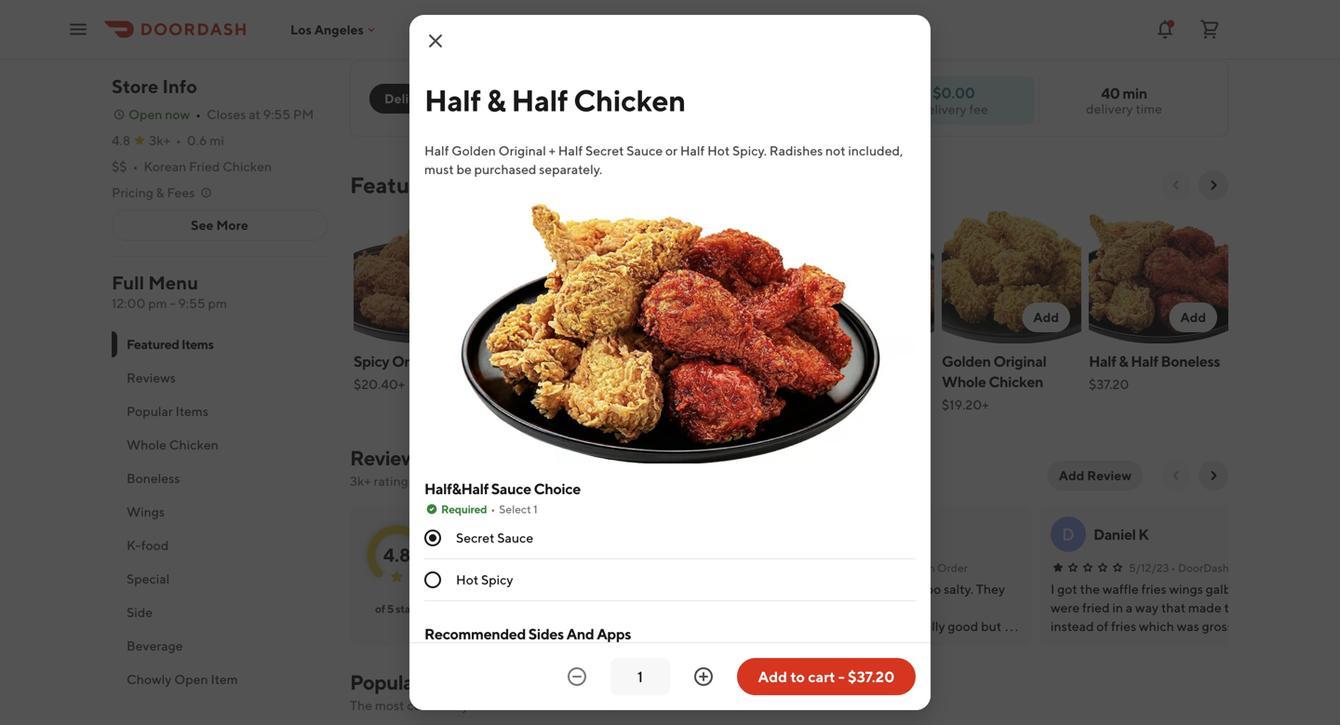 Task type: describe. For each thing, give the bounding box(es) containing it.
side button
[[112, 596, 328, 629]]

spicy original wings image
[[354, 211, 494, 344]]

$37.20 inside add to cart - $37.20 button
[[848, 668, 895, 686]]

l
[[565, 526, 573, 543]]

radishes
[[770, 143, 823, 158]]

order inside button
[[589, 91, 626, 106]]

items
[[521, 698, 554, 713]]

this
[[652, 698, 673, 713]]

los angeles
[[291, 22, 364, 37]]

golden original whole chicken $19.20+
[[942, 352, 1047, 413]]

add for half & half boneless
[[1181, 310, 1207, 325]]

half&half sauce choice group
[[425, 479, 916, 602]]

recommended sides and apps
[[425, 625, 631, 643]]

store
[[676, 698, 706, 713]]

honey
[[501, 352, 544, 370]]

select
[[499, 503, 531, 516]]

included,
[[849, 143, 904, 158]]

apps
[[597, 625, 631, 643]]

3k+ inside reviews 3k+ ratings • 21 public reviews
[[350, 474, 371, 489]]

& for pricing & fees
[[156, 185, 164, 200]]

golden original whole chicken image
[[942, 211, 1082, 344]]

bb.q
[[112, 9, 173, 44]]

add for half & half chicken
[[740, 310, 765, 325]]

half & half boneless $37.20
[[1089, 352, 1221, 392]]

public
[[440, 474, 477, 489]]

1 vertical spatial 4.8
[[383, 544, 411, 566]]

store
[[112, 75, 159, 97]]

2 • doordash order from the left
[[1172, 561, 1263, 575]]

Delivery radio
[[370, 84, 450, 114]]

- inside add to cart - $37.20 button
[[839, 668, 845, 686]]

0 horizontal spatial open
[[129, 107, 162, 122]]

m
[[473, 524, 488, 544]]

honey garlic wings $20.40+
[[501, 352, 631, 392]]

time
[[1136, 101, 1163, 116]]

must
[[425, 162, 454, 177]]

half & half chicken $37.20
[[648, 352, 775, 392]]

order methods option group
[[370, 84, 522, 114]]

increase quantity by 1 image
[[693, 666, 715, 688]]

$20.40+ for soy
[[795, 377, 847, 392]]

$19.20+
[[942, 397, 989, 413]]

• select 1
[[491, 503, 538, 516]]

featured for 12:00 pm - 9:55 pm
[[350, 172, 444, 198]]

Hot Spicy radio
[[425, 572, 441, 589]]

add for honey garlic wings
[[593, 310, 618, 325]]

golden inside half golden original + half secret sauce or half hot spicy.  radishes not included, must be purchased separately.
[[452, 143, 496, 158]]

popular for popular items the most commonly ordered items and dishes from this store
[[350, 670, 421, 695]]

$0.00 delivery fee
[[920, 84, 989, 117]]

info
[[162, 75, 197, 97]]

chicken inside dialog
[[574, 83, 686, 118]]

recommended
[[425, 625, 526, 643]]

fee
[[970, 101, 989, 117]]

add button for honey garlic wings
[[581, 303, 629, 332]]

reviews button
[[112, 361, 328, 395]]

sauce for secret sauce
[[497, 530, 534, 546]]

half & half chicken dialog
[[410, 15, 931, 725]]

see
[[191, 217, 214, 233]]

add review
[[1059, 468, 1132, 483]]

0.6
[[187, 133, 207, 148]]

featured items for open now
[[127, 337, 214, 352]]

spicy original wings $20.40+
[[354, 352, 490, 392]]

or
[[666, 143, 678, 158]]

popular for popular items
[[127, 404, 173, 419]]

add to cart - $37.20 button
[[737, 658, 916, 696]]

menu
[[148, 272, 198, 294]]

of 5 stars
[[375, 602, 419, 616]]

pricing & fees button
[[112, 183, 214, 202]]

dishes
[[581, 698, 619, 713]]

2 horizontal spatial order
[[1232, 561, 1263, 575]]

- inside full menu 12:00 pm - 9:55 pm
[[170, 296, 175, 311]]

• inside reviews 3k+ ratings • 21 public reviews
[[417, 474, 422, 489]]

daniel
[[1094, 526, 1136, 543]]

$0.00
[[933, 84, 976, 101]]

items inside popular items the most commonly ordered items and dishes from this store
[[424, 670, 475, 695]]

reviews 3k+ ratings • 21 public reviews
[[350, 446, 524, 489]]

purchased
[[475, 162, 537, 177]]

korean
[[144, 159, 186, 174]]

at
[[249, 107, 261, 122]]

required
[[441, 503, 487, 516]]

now
[[165, 107, 190, 122]]

chowly open item
[[127, 672, 238, 687]]

& for half & half chicken $37.20
[[678, 352, 688, 370]]

40 min delivery time
[[1087, 84, 1163, 116]]

whole inside golden original whole chicken $19.20+
[[942, 373, 987, 391]]

group order button
[[537, 84, 637, 114]]

reviews for reviews 3k+ ratings • 21 public reviews
[[350, 446, 425, 470]]

half & half chicken image
[[648, 211, 788, 344]]

secret inside half&half sauce choice "group"
[[456, 530, 495, 546]]

$37.20 for half & half boneless
[[1089, 377, 1130, 392]]

full menu 12:00 pm - 9:55 pm
[[112, 272, 227, 311]]

wings for spicy original wings
[[448, 352, 490, 370]]

5
[[387, 602, 394, 616]]

pm
[[293, 107, 314, 122]]

special
[[127, 571, 170, 587]]

add inside half & half chicken dialog
[[758, 668, 788, 686]]

michelle l
[[506, 526, 573, 543]]

item
[[211, 672, 238, 687]]

more
[[216, 217, 248, 233]]

add left review
[[1059, 468, 1085, 483]]

delivery inside $0.00 delivery fee
[[920, 101, 967, 117]]

21
[[425, 474, 437, 489]]

bb.q chicken
[[112, 9, 291, 44]]

chowly open item button
[[112, 663, 328, 697]]

los angeles button
[[291, 22, 379, 37]]

mi
[[210, 133, 224, 148]]

choice
[[534, 480, 581, 498]]

Item Search search field
[[961, 17, 1214, 37]]

original for golden original whole chicken
[[994, 352, 1047, 370]]

add review button
[[1048, 461, 1143, 491]]

separately.
[[539, 162, 603, 177]]

the
[[350, 698, 373, 713]]

open now
[[129, 107, 190, 122]]

Pickup radio
[[439, 84, 522, 114]]

boneless button
[[112, 462, 328, 495]]

secret inside half golden original + half secret sauce or half hot spicy.  radishes not included, must be purchased separately.
[[586, 143, 624, 158]]

add button for golden original whole chicken
[[1023, 303, 1071, 332]]

special button
[[112, 562, 328, 596]]

chicken inside half & half chicken $37.20
[[720, 352, 775, 370]]

delivery inside 40 min delivery time
[[1087, 101, 1134, 116]]

40
[[1102, 84, 1121, 102]]



Task type: vqa. For each thing, say whether or not it's contained in the screenshot.
bottom Pork
no



Task type: locate. For each thing, give the bounding box(es) containing it.
0 horizontal spatial 3k+
[[149, 133, 170, 148]]

& down half & half boneless "image"
[[1120, 352, 1129, 370]]

$20.40+
[[354, 377, 405, 392], [501, 377, 552, 392], [795, 377, 847, 392]]

• doordash order
[[878, 561, 968, 575], [1172, 561, 1263, 575]]

half&half sauce choice
[[425, 480, 581, 498]]

$20.40+ down soy at the right of the page
[[795, 377, 847, 392]]

•
[[196, 107, 201, 122], [176, 133, 181, 148], [133, 159, 138, 174], [417, 474, 422, 489], [491, 503, 496, 516], [878, 561, 882, 575], [1172, 561, 1176, 575]]

1 horizontal spatial reviews
[[350, 446, 425, 470]]

featured left be
[[350, 172, 444, 198]]

$20.40+ down honey
[[501, 377, 552, 392]]

+
[[549, 143, 556, 158]]

open down store info
[[129, 107, 162, 122]]

0 horizontal spatial featured items
[[127, 337, 214, 352]]

delivery
[[1087, 101, 1134, 116], [920, 101, 967, 117]]

1 horizontal spatial order
[[938, 561, 968, 575]]

golden up be
[[452, 143, 496, 158]]

0 vertical spatial open
[[129, 107, 162, 122]]

wings button
[[112, 495, 328, 529]]

0 vertical spatial sauce
[[627, 143, 663, 158]]

original for spicy original wings
[[392, 352, 445, 370]]

see more
[[191, 217, 248, 233]]

wings for soy garlic wings
[[864, 352, 906, 370]]

$$ • korean fried chicken
[[112, 159, 272, 174]]

0 horizontal spatial reviews
[[127, 370, 176, 386]]

order
[[589, 91, 626, 106], [938, 561, 968, 575], [1232, 561, 1263, 575]]

half golden original + half secret sauce or half hot spicy.  radishes not included, must be purchased separately.
[[425, 143, 904, 177]]

0 horizontal spatial garlic
[[547, 352, 586, 370]]

add up half & half boneless $37.20
[[1181, 310, 1207, 325]]

& inside half & half chicken dialog
[[487, 83, 506, 118]]

1 horizontal spatial doordash
[[1179, 561, 1230, 575]]

previous image
[[1170, 468, 1184, 483]]

add button
[[434, 303, 482, 332], [581, 303, 629, 332], [729, 303, 777, 332], [1023, 303, 1071, 332], [1170, 303, 1218, 332]]

1 vertical spatial reviews
[[350, 446, 425, 470]]

food
[[141, 538, 169, 553]]

1 pm from the left
[[148, 296, 167, 311]]

original inside half golden original + half secret sauce or half hot spicy.  radishes not included, must be purchased separately.
[[499, 143, 546, 158]]

k-
[[127, 538, 141, 553]]

spicy inside the spicy original wings $20.40+
[[354, 352, 389, 370]]

0 horizontal spatial order
[[589, 91, 626, 106]]

wings inside the spicy original wings $20.40+
[[448, 352, 490, 370]]

whole up $19.20+
[[942, 373, 987, 391]]

1 horizontal spatial hot
[[708, 143, 730, 158]]

1 vertical spatial featured items
[[127, 337, 214, 352]]

ratings
[[374, 474, 414, 489]]

featured for open now
[[127, 337, 179, 352]]

1 $20.40+ from the left
[[354, 377, 405, 392]]

add button up half & half chicken $37.20
[[729, 303, 777, 332]]

sauce up • select 1 at the left bottom of page
[[491, 480, 532, 498]]

most
[[375, 698, 405, 713]]

1 vertical spatial hot
[[456, 572, 479, 588]]

reviews link
[[350, 446, 425, 470]]

soy
[[795, 352, 819, 370]]

$37.20 inside half & half chicken $37.20
[[648, 377, 688, 392]]

1 vertical spatial whole
[[127, 437, 167, 453]]

full
[[112, 272, 144, 294]]

0 vertical spatial hot
[[708, 143, 730, 158]]

open inside button
[[174, 672, 208, 687]]

1
[[534, 503, 538, 516]]

review
[[1088, 468, 1132, 483]]

chicken down the mi
[[223, 159, 272, 174]]

1 horizontal spatial garlic
[[822, 352, 861, 370]]

featured items for 12:00 pm - 9:55 pm
[[350, 172, 506, 198]]

$20.40+ for spicy
[[354, 377, 405, 392]]

reviews up popular items
[[127, 370, 176, 386]]

garlic right honey
[[547, 352, 586, 370]]

popular inside popular items the most commonly ordered items and dishes from this store
[[350, 670, 421, 695]]

1 horizontal spatial $37.20
[[848, 668, 895, 686]]

0 vertical spatial featured items
[[350, 172, 506, 198]]

1 horizontal spatial featured items
[[350, 172, 506, 198]]

add for golden original whole chicken
[[1034, 310, 1060, 325]]

0 horizontal spatial $20.40+
[[354, 377, 405, 392]]

& for half & half chicken
[[487, 83, 506, 118]]

1 horizontal spatial secret
[[586, 143, 624, 158]]

popular items button
[[112, 395, 328, 428]]

0 horizontal spatial -
[[170, 296, 175, 311]]

original inside golden original whole chicken $19.20+
[[994, 352, 1047, 370]]

4.8 left secret sauce radio
[[383, 544, 411, 566]]

4.8
[[112, 133, 131, 148], [383, 544, 411, 566]]

1 horizontal spatial open
[[174, 672, 208, 687]]

wings for honey garlic wings
[[589, 352, 631, 370]]

add button up half & half boneless $37.20
[[1170, 303, 1218, 332]]

pickup
[[465, 91, 507, 106]]

1 vertical spatial -
[[839, 668, 845, 686]]

spicy inside half&half sauce choice "group"
[[481, 572, 514, 588]]

half & half chicken
[[425, 83, 686, 118]]

add up golden original whole chicken $19.20+
[[1034, 310, 1060, 325]]

& inside half & half chicken $37.20
[[678, 352, 688, 370]]

1 vertical spatial featured
[[127, 337, 179, 352]]

- down menu
[[170, 296, 175, 311]]

0 horizontal spatial spicy
[[354, 352, 389, 370]]

next button of carousel image
[[1207, 178, 1222, 193]]

add button up the honey garlic wings $20.40+ at the left of page
[[581, 303, 629, 332]]

of
[[375, 602, 385, 616]]

1 vertical spatial popular
[[350, 670, 421, 695]]

chicken up "info"
[[178, 9, 291, 44]]

2 horizontal spatial $37.20
[[1089, 377, 1130, 392]]

3k+ down 'open now'
[[149, 133, 170, 148]]

reviews
[[479, 474, 524, 489]]

wings inside the honey garlic wings $20.40+
[[589, 352, 631, 370]]

garlic inside the honey garlic wings $20.40+
[[547, 352, 586, 370]]

golden up $19.20+
[[942, 352, 991, 370]]

1 doordash from the left
[[884, 561, 936, 575]]

3k+
[[149, 133, 170, 148], [350, 474, 371, 489]]

beverage button
[[112, 629, 328, 663]]

sauce left or at the top of the page
[[627, 143, 663, 158]]

3 $20.40+ from the left
[[795, 377, 847, 392]]

store info
[[112, 75, 197, 97]]

delivery left 'fee'
[[920, 101, 967, 117]]

2 vertical spatial sauce
[[497, 530, 534, 546]]

original down spicy original wings image
[[392, 352, 445, 370]]

0 vertical spatial -
[[170, 296, 175, 311]]

add up half & half chicken $37.20
[[740, 310, 765, 325]]

3k+ •
[[149, 133, 181, 148]]

0 vertical spatial popular
[[127, 404, 173, 419]]

add button for half & half boneless
[[1170, 303, 1218, 332]]

reviews for reviews
[[127, 370, 176, 386]]

& down half & half chicken "image"
[[678, 352, 688, 370]]

items inside featured items heading
[[449, 172, 506, 198]]

open left item
[[174, 672, 208, 687]]

$37.20 for half & half chicken
[[648, 377, 688, 392]]

1 horizontal spatial delivery
[[1087, 101, 1134, 116]]

garlic right soy at the right of the page
[[822, 352, 861, 370]]

0 vertical spatial featured
[[350, 172, 444, 198]]

add button up golden original whole chicken $19.20+
[[1023, 303, 1071, 332]]

0 horizontal spatial hot
[[456, 572, 479, 588]]

k-food button
[[112, 529, 328, 562]]

$37.20 inside half & half boneless $37.20
[[1089, 377, 1130, 392]]

1 horizontal spatial 9:55
[[263, 107, 291, 122]]

&
[[487, 83, 506, 118], [156, 185, 164, 200], [678, 352, 688, 370], [1120, 352, 1129, 370]]

reviews inside reviews 3k+ ratings • 21 public reviews
[[350, 446, 425, 470]]

chicken inside golden original whole chicken $19.20+
[[989, 373, 1044, 391]]

0 horizontal spatial whole
[[127, 437, 167, 453]]

beverage
[[127, 638, 183, 654]]

9:55 down menu
[[178, 296, 205, 311]]

daniel k
[[1094, 526, 1149, 543]]

chicken up or at the top of the page
[[574, 83, 686, 118]]

spicy.
[[733, 143, 767, 158]]

$20.40+ inside the spicy original wings $20.40+
[[354, 377, 405, 392]]

garlic for soy
[[822, 352, 861, 370]]

0 horizontal spatial 4.8
[[112, 133, 131, 148]]

chicken down the popular items button
[[169, 437, 219, 453]]

Secret Sauce radio
[[425, 530, 441, 547]]

1 horizontal spatial golden
[[942, 352, 991, 370]]

golden inside golden original whole chicken $19.20+
[[942, 352, 991, 370]]

1 horizontal spatial 3k+
[[350, 474, 371, 489]]

& for half & half boneless $37.20
[[1120, 352, 1129, 370]]

1 vertical spatial 9:55
[[178, 296, 205, 311]]

5 add button from the left
[[1170, 303, 1218, 332]]

chicken up $19.20+
[[989, 373, 1044, 391]]

- right cart
[[839, 668, 845, 686]]

0.6 mi
[[187, 133, 224, 148]]

k-food
[[127, 538, 169, 553]]

1 horizontal spatial • doordash order
[[1172, 561, 1263, 575]]

soy garlic wings $20.40+
[[795, 352, 906, 392]]

0 horizontal spatial golden
[[452, 143, 496, 158]]

boneless down half & half boneless "image"
[[1162, 352, 1221, 370]]

2 horizontal spatial $20.40+
[[795, 377, 847, 392]]

popular items
[[127, 404, 209, 419]]

sides
[[529, 625, 564, 643]]

featured items heading
[[350, 170, 506, 200]]

wings right honey
[[589, 352, 631, 370]]

secret down required
[[456, 530, 495, 546]]

whole inside button
[[127, 437, 167, 453]]

whole down popular items
[[127, 437, 167, 453]]

& left fees
[[156, 185, 164, 200]]

0 horizontal spatial doordash
[[884, 561, 936, 575]]

1 horizontal spatial pm
[[208, 296, 227, 311]]

popular up most
[[350, 670, 421, 695]]

previous button of carousel image
[[1170, 178, 1184, 193]]

sauce inside half golden original + half secret sauce or half hot spicy.  radishes not included, must be purchased separately.
[[627, 143, 663, 158]]

1 vertical spatial open
[[174, 672, 208, 687]]

pricing & fees
[[112, 185, 195, 200]]

pm down menu
[[148, 296, 167, 311]]

1 vertical spatial secret
[[456, 530, 495, 546]]

0 horizontal spatial boneless
[[127, 471, 180, 486]]

open
[[129, 107, 162, 122], [174, 672, 208, 687]]

1 add button from the left
[[434, 303, 482, 332]]

items
[[449, 172, 506, 198], [182, 337, 214, 352], [176, 404, 209, 419], [424, 670, 475, 695]]

garlic inside soy garlic wings $20.40+
[[822, 352, 861, 370]]

2 add button from the left
[[581, 303, 629, 332]]

0 vertical spatial 9:55
[[263, 107, 291, 122]]

$20.40+ inside soy garlic wings $20.40+
[[795, 377, 847, 392]]

& inside pricing & fees "button"
[[156, 185, 164, 200]]

• closes at 9:55 pm
[[196, 107, 314, 122]]

garlic for honey
[[547, 352, 586, 370]]

add to cart - $37.20
[[758, 668, 895, 686]]

soy garlic wings image
[[795, 211, 935, 344]]

0 vertical spatial golden
[[452, 143, 496, 158]]

• inside half&half sauce choice "group"
[[491, 503, 496, 516]]

reviews up ratings
[[350, 446, 425, 470]]

2 doordash from the left
[[1179, 561, 1230, 575]]

wings left honey
[[448, 352, 490, 370]]

9:55 inside full menu 12:00 pm - 9:55 pm
[[178, 296, 205, 311]]

hot right hot spicy radio
[[456, 572, 479, 588]]

Current quantity is 1 number field
[[622, 667, 659, 687]]

group
[[548, 91, 587, 106]]

wings up k-food
[[127, 504, 165, 520]]

min
[[1123, 84, 1148, 102]]

reviews
[[127, 370, 176, 386], [350, 446, 425, 470]]

los
[[291, 22, 312, 37]]

0 horizontal spatial • doordash order
[[878, 561, 968, 575]]

0 vertical spatial whole
[[942, 373, 987, 391]]

0 vertical spatial reviews
[[127, 370, 176, 386]]

1 horizontal spatial 4.8
[[383, 544, 411, 566]]

cart
[[808, 668, 836, 686]]

4.8 up $$
[[112, 133, 131, 148]]

0 vertical spatial boneless
[[1162, 352, 1221, 370]]

delivery left time
[[1087, 101, 1134, 116]]

commonly
[[407, 698, 469, 713]]

whole chicken button
[[112, 428, 328, 462]]

sauce down select
[[497, 530, 534, 546]]

close half & half chicken image
[[425, 30, 447, 52]]

original inside the spicy original wings $20.40+
[[392, 352, 445, 370]]

0 horizontal spatial delivery
[[920, 101, 967, 117]]

0 horizontal spatial 9:55
[[178, 296, 205, 311]]

sauce for half&half sauce choice
[[491, 480, 532, 498]]

hot inside half golden original + half secret sauce or half hot spicy.  radishes not included, must be purchased separately.
[[708, 143, 730, 158]]

boneless inside half & half boneless $37.20
[[1162, 352, 1221, 370]]

garlic
[[547, 352, 586, 370], [822, 352, 861, 370]]

featured items down full menu 12:00 pm - 9:55 pm
[[127, 337, 214, 352]]

see more button
[[113, 210, 327, 240]]

1 • doordash order from the left
[[878, 561, 968, 575]]

and
[[567, 625, 594, 643]]

$20.40+ inside the honey garlic wings $20.40+
[[501, 377, 552, 392]]

decrease quantity by 1 image
[[566, 666, 589, 688]]

chicken inside button
[[169, 437, 219, 453]]

original down golden original whole chicken image
[[994, 352, 1047, 370]]

1 horizontal spatial $20.40+
[[501, 377, 552, 392]]

d
[[1063, 524, 1075, 544]]

add button up the spicy original wings $20.40+
[[434, 303, 482, 332]]

doordash
[[884, 561, 936, 575], [1179, 561, 1230, 575]]

2 garlic from the left
[[822, 352, 861, 370]]

pm up reviews button
[[208, 296, 227, 311]]

1 vertical spatial boneless
[[127, 471, 180, 486]]

1 vertical spatial 3k+
[[350, 474, 371, 489]]

1 horizontal spatial whole
[[942, 373, 987, 391]]

reviews inside button
[[127, 370, 176, 386]]

wings right soy at the right of the page
[[864, 352, 906, 370]]

3k+ left ratings
[[350, 474, 371, 489]]

& inside half & half boneless $37.20
[[1120, 352, 1129, 370]]

0 vertical spatial 3k+
[[149, 133, 170, 148]]

2 pm from the left
[[208, 296, 227, 311]]

1 horizontal spatial boneless
[[1162, 352, 1221, 370]]

1 vertical spatial golden
[[942, 352, 991, 370]]

half & half boneless image
[[1089, 211, 1229, 344]]

1 horizontal spatial spicy
[[481, 572, 514, 588]]

items inside the popular items button
[[176, 404, 209, 419]]

open menu image
[[67, 18, 89, 41]]

9:55 right at
[[263, 107, 291, 122]]

& up purchased
[[487, 83, 506, 118]]

1 horizontal spatial original
[[499, 143, 546, 158]]

0 horizontal spatial popular
[[127, 404, 173, 419]]

honey garlic wings image
[[501, 211, 641, 344]]

hot inside half&half sauce choice "group"
[[456, 572, 479, 588]]

add button for spicy original wings
[[434, 303, 482, 332]]

2 horizontal spatial original
[[994, 352, 1047, 370]]

0 horizontal spatial $37.20
[[648, 377, 688, 392]]

4 add button from the left
[[1023, 303, 1071, 332]]

0 items, open order cart image
[[1199, 18, 1222, 41]]

3 add button from the left
[[729, 303, 777, 332]]

pricing
[[112, 185, 154, 200]]

featured inside featured items heading
[[350, 172, 444, 198]]

1 horizontal spatial featured
[[350, 172, 444, 198]]

wings inside soy garlic wings $20.40+
[[864, 352, 906, 370]]

2 $20.40+ from the left
[[501, 377, 552, 392]]

next image
[[1207, 468, 1222, 483]]

1 horizontal spatial popular
[[350, 670, 421, 695]]

0 horizontal spatial secret
[[456, 530, 495, 546]]

chicken left soy at the right of the page
[[720, 352, 775, 370]]

0 horizontal spatial original
[[392, 352, 445, 370]]

add up the honey garlic wings $20.40+ at the left of page
[[593, 310, 618, 325]]

boneless down whole chicken
[[127, 471, 180, 486]]

michelle
[[506, 526, 562, 543]]

add for spicy original wings
[[445, 310, 471, 325]]

k
[[1139, 526, 1149, 543]]

pm
[[148, 296, 167, 311], [208, 296, 227, 311]]

stars
[[396, 602, 419, 616]]

popular inside button
[[127, 404, 173, 419]]

5/12/23
[[1130, 561, 1170, 575]]

featured down 12:00 in the left of the page
[[127, 337, 179, 352]]

$37.20
[[648, 377, 688, 392], [1089, 377, 1130, 392], [848, 668, 895, 686]]

notification bell image
[[1155, 18, 1177, 41]]

add button for half & half chicken
[[729, 303, 777, 332]]

popular up whole chicken
[[127, 404, 173, 419]]

0 horizontal spatial featured
[[127, 337, 179, 352]]

0 vertical spatial secret
[[586, 143, 624, 158]]

and
[[556, 698, 579, 713]]

$20.40+ up reviews link
[[354, 377, 405, 392]]

original up purchased
[[499, 143, 546, 158]]

1 vertical spatial sauce
[[491, 480, 532, 498]]

half&half
[[425, 480, 489, 498]]

chowly
[[127, 672, 172, 687]]

featured items
[[350, 172, 506, 198], [127, 337, 214, 352]]

fees
[[167, 185, 195, 200]]

0 vertical spatial 4.8
[[112, 133, 131, 148]]

boneless inside button
[[127, 471, 180, 486]]

$20.40+ for honey
[[501, 377, 552, 392]]

featured items down order methods option group
[[350, 172, 506, 198]]

secret up separately. in the left of the page
[[586, 143, 624, 158]]

delivery
[[385, 91, 435, 106]]

closes
[[207, 107, 246, 122]]

add up the spicy original wings $20.40+
[[445, 310, 471, 325]]

from
[[621, 698, 649, 713]]

not
[[826, 143, 846, 158]]

secret sauce
[[456, 530, 534, 546]]

add left to
[[758, 668, 788, 686]]

wings inside button
[[127, 504, 165, 520]]

0 vertical spatial spicy
[[354, 352, 389, 370]]

1 vertical spatial spicy
[[481, 572, 514, 588]]

1 garlic from the left
[[547, 352, 586, 370]]

0 horizontal spatial pm
[[148, 296, 167, 311]]

1 horizontal spatial -
[[839, 668, 845, 686]]

hot left spicy.
[[708, 143, 730, 158]]



